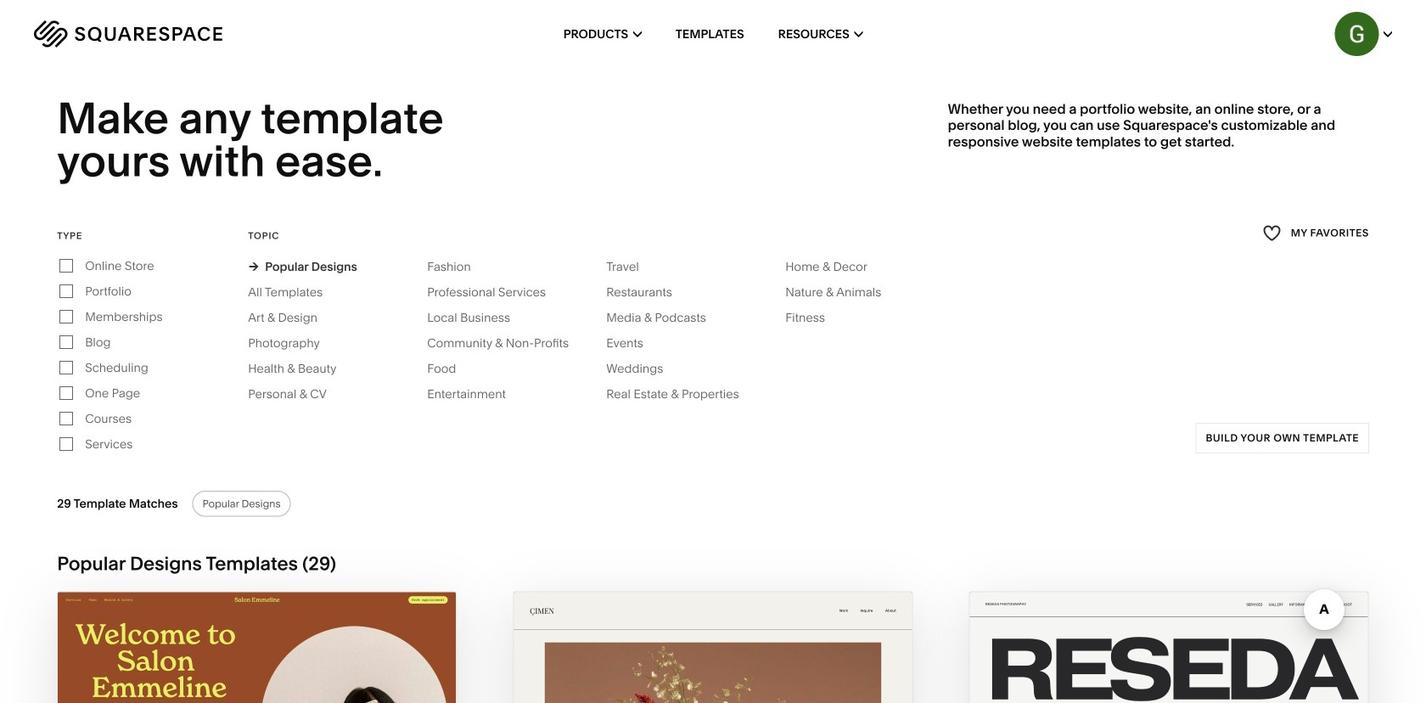 Task type: vqa. For each thing, say whether or not it's contained in the screenshot.
Emmeline image
yes



Task type: locate. For each thing, give the bounding box(es) containing it.
çimen image
[[514, 592, 913, 703]]

emmeline image
[[58, 592, 456, 703]]



Task type: describe. For each thing, give the bounding box(es) containing it.
reseda image
[[970, 592, 1369, 703]]



